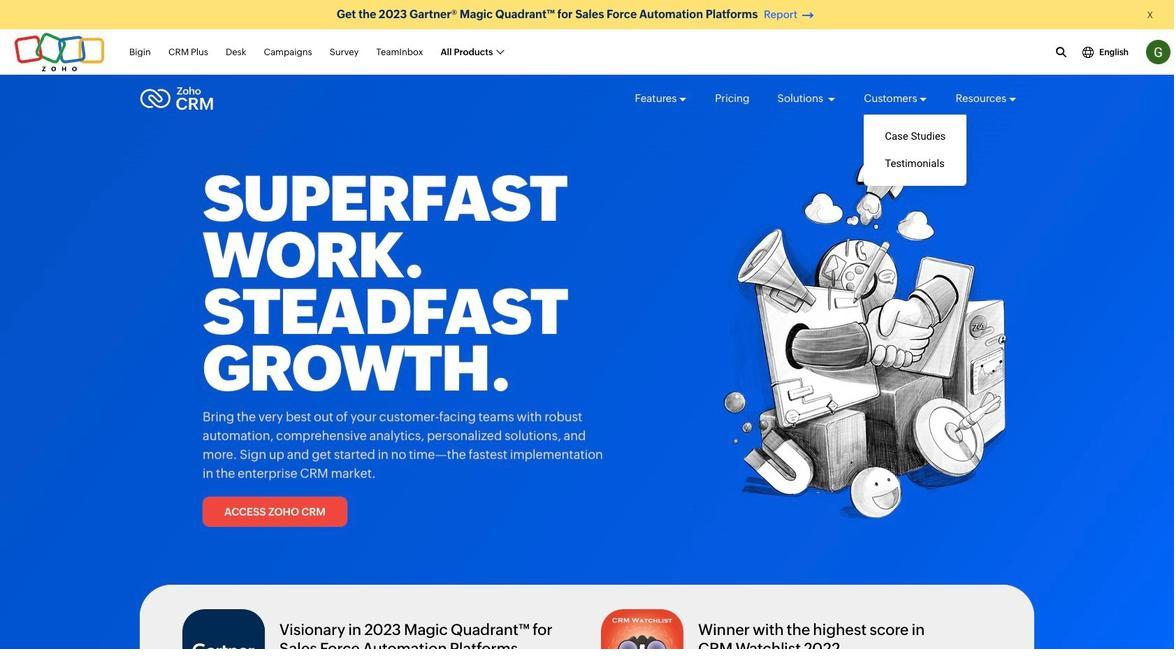 Task type: describe. For each thing, give the bounding box(es) containing it.
zoho crm logo image
[[140, 83, 214, 114]]

crm home banner image
[[692, 137, 1011, 537]]



Task type: locate. For each thing, give the bounding box(es) containing it.
gary orlando image
[[1147, 40, 1171, 64]]



Task type: vqa. For each thing, say whether or not it's contained in the screenshot.
Crm Home Banner image
yes



